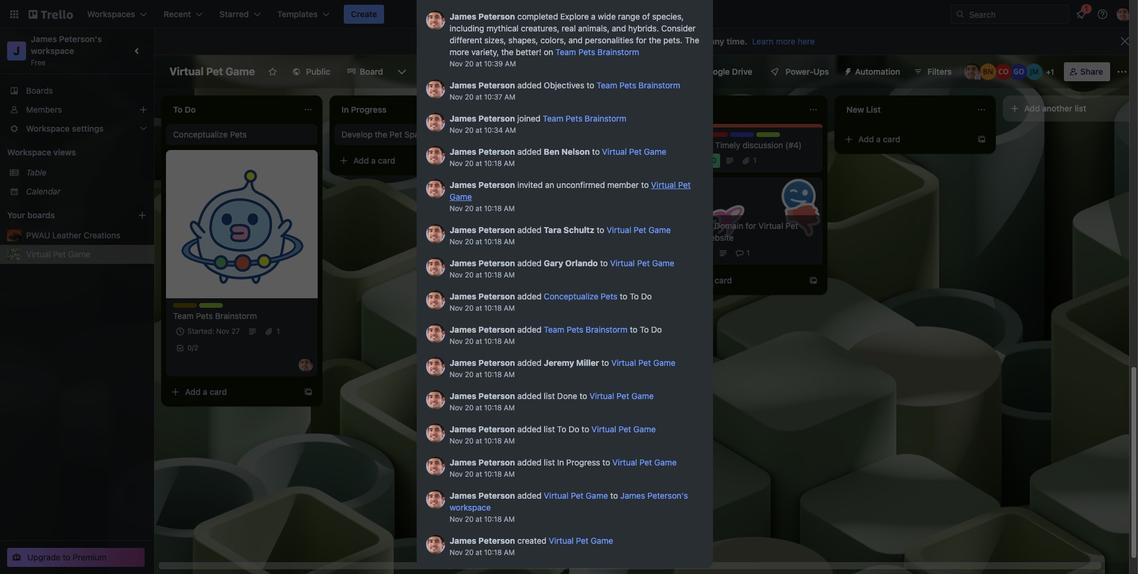 Task type: vqa. For each thing, say whether or not it's contained in the screenshot.
the happenings
no



Task type: describe. For each thing, give the bounding box(es) containing it.
10:37
[[484, 93, 503, 101]]

pet inside james peterson added list in progress to virtual pet game nov 20 at 10:18 am
[[640, 457, 652, 467]]

do inside james peterson added list to do to virtual pet game nov 20 at 10:18 am
[[569, 424, 580, 434]]

10:18 inside james peterson added team pets brainstorm to to do nov 20 at 10:18 am
[[484, 337, 502, 346]]

christina overa (christinaovera) image
[[996, 63, 1012, 80]]

game inside james peterson added list done to virtual pet game nov 20 at 10:18 am
[[632, 391, 654, 401]]

create button
[[344, 5, 384, 24]]

team pets brainstorm link for added
[[544, 324, 628, 334]]

upgrade to premium link
[[7, 548, 145, 567]]

1 vertical spatial create from template… image
[[472, 156, 482, 165]]

at inside james peterson added conceptualize pets to to do nov 20 at 10:18 am
[[476, 304, 482, 313]]

to inside james peterson added ben nelson to virtual pet game nov 20 at 10:18 am
[[592, 146, 600, 157]]

james peterson (jamespeterson93) image for pet
[[426, 535, 445, 554]]

board
[[495, 36, 519, 46]]

add inside button
[[1025, 103, 1041, 113]]

peterson for james peterson added objectives to team pets brainstorm nov 20 at 10:37 am
[[479, 80, 515, 90]]

workspace for james peterson's workspace free
[[31, 46, 74, 56]]

an
[[545, 180, 555, 190]]

10:18 inside james peterson added ben nelson to virtual pet game nov 20 at 10:18 am
[[484, 159, 502, 168]]

am inside james peterson added conceptualize pets to to do nov 20 at 10:18 am
[[504, 304, 515, 313]]

for inside securing domain for virtual pet game website
[[746, 221, 757, 231]]

peterson for james peterson added list to do to virtual pet game nov 20 at 10:18 am
[[479, 424, 515, 434]]

peterson for james peterson added conceptualize pets to to do nov 20 at 10:18 am
[[479, 291, 515, 301]]

add board image
[[138, 211, 147, 220]]

variety,
[[472, 47, 499, 57]]

species,
[[652, 11, 684, 21]]

virtual inside text field
[[170, 65, 204, 78]]

colors,
[[541, 35, 567, 45]]

james for james peterson added objectives to team pets brainstorm nov 20 at 10:37 am
[[450, 80, 477, 90]]

real
[[562, 23, 576, 33]]

sm image
[[839, 62, 856, 79]]

of
[[643, 11, 650, 21]]

0 vertical spatial and
[[612, 23, 626, 33]]

nov inside james peterson added list to do to virtual pet game nov 20 at 10:18 am
[[450, 436, 463, 445]]

fyi
[[731, 132, 742, 141]]

1 horizontal spatial create from template… image
[[977, 135, 987, 144]]

peterson for james peterson added list in progress to virtual pet game nov 20 at 10:18 am
[[479, 457, 515, 467]]

color: red, title: "blocker" element
[[705, 132, 730, 141]]

james peterson joined team pets brainstorm nov 20 at 10:34 am
[[450, 113, 627, 135]]

public.
[[555, 36, 583, 46]]

j link
[[7, 42, 26, 60]]

google
[[702, 66, 730, 77]]

10:18 inside james peterson added jeremy miller to virtual pet game nov 20 at 10:18 am
[[484, 370, 502, 379]]

1 vertical spatial james peterson's workspace link
[[450, 490, 688, 512]]

at inside james peterson added list to do to virtual pet game nov 20 at 10:18 am
[[476, 436, 482, 445]]

team down color: yellow, title: none icon at the left
[[173, 311, 194, 321]]

20 inside james peterson added jeremy miller to virtual pet game nov 20 at 10:18 am
[[465, 370, 474, 379]]

james peterson added list done to virtual pet game nov 20 at 10:18 am
[[450, 391, 654, 412]]

27
[[232, 327, 240, 336]]

to inside james peterson added team pets brainstorm to to do nov 20 at 10:18 am
[[630, 324, 638, 334]]

at inside james peterson added gary orlando to virtual pet game nov 20 at 10:18 am
[[476, 270, 482, 279]]

peterson for james peterson added tara schultz to virtual pet game nov 20 at 10:18 am
[[479, 225, 515, 235]]

pet inside james peterson added list to do to virtual pet game nov 20 at 10:18 am
[[619, 424, 631, 434]]

primary element
[[0, 0, 1139, 28]]

on
[[544, 47, 554, 57]]

10:18 inside james peterson added tara schultz to virtual pet game nov 20 at 10:18 am
[[484, 237, 502, 246]]

james peterson added virtual pet game to
[[450, 490, 621, 501]]

james peterson (jamespeterson93) image for miller
[[426, 357, 445, 376]]

pet inside text field
[[206, 65, 223, 78]]

wide
[[598, 11, 616, 21]]

team inside james peterson joined team pets brainstorm nov 20 at 10:34 am
[[543, 113, 564, 123]]

nov inside james peterson added jeremy miller to virtual pet game nov 20 at 10:18 am
[[450, 370, 463, 379]]

color: bold lime, title: none image
[[757, 132, 780, 137]]

james for james peterson's workspace
[[621, 490, 646, 501]]

1 right jeremy miller (jeremymiller198) image
[[1051, 68, 1055, 77]]

virtual inside james peterson added list done to virtual pet game nov 20 at 10:18 am
[[590, 391, 615, 401]]

virtual inside virtual pet game
[[651, 180, 676, 190]]

20 inside james peterson added gary orlando to virtual pet game nov 20 at 10:18 am
[[465, 270, 474, 279]]

to inside james peterson added team pets brainstorm to to do nov 20 at 10:18 am
[[640, 324, 649, 334]]

team pets brainstorm link for joined
[[543, 113, 627, 123]]

time.
[[727, 36, 748, 46]]

james for james peterson added tara schultz to virtual pet game nov 20 at 10:18 am
[[450, 225, 477, 235]]

james for james peterson added list in progress to virtual pet game nov 20 at 10:18 am
[[450, 457, 477, 467]]

board
[[360, 66, 383, 77]]

nelson
[[562, 146, 590, 157]]

task
[[220, 303, 235, 312]]

james for james peterson joined team pets brainstorm nov 20 at 10:34 am
[[450, 113, 477, 123]]

james peterson's workspace free
[[31, 34, 104, 67]]

to inside james peterson added list in progress to virtual pet game nov 20 at 10:18 am
[[603, 457, 610, 467]]

brainstorm down can
[[598, 47, 640, 57]]

10:39
[[484, 59, 503, 68]]

pet inside james peterson added ben nelson to virtual pet game nov 20 at 10:18 am
[[629, 146, 642, 157]]

add a card for bottom create from template… image
[[185, 387, 227, 397]]

sizes,
[[485, 35, 506, 45]]

0 vertical spatial conceptualize pets link
[[173, 129, 311, 141]]

at inside james peterson joined team pets brainstorm nov 20 at 10:34 am
[[476, 126, 482, 135]]

game inside james peterson added tara schultz to virtual pet game nov 20 at 10:18 am
[[649, 225, 671, 235]]

started: nov 27
[[187, 327, 240, 336]]

game inside james peterson added gary orlando to virtual pet game nov 20 at 10:18 am
[[652, 258, 675, 268]]

nov 20 at 10:18 am link for conceptualize pets
[[450, 304, 515, 313]]

filters
[[928, 66, 952, 77]]

this board is set to public. you can change its visibility at any time. learn more here
[[475, 36, 815, 46]]

james for james peterson added virtual pet game to
[[450, 490, 477, 501]]

add a card for the topmost create from template… image
[[522, 134, 564, 144]]

to inside james peterson added conceptualize pets to to do nov 20 at 10:18 am
[[630, 291, 639, 301]]

1 20 from the top
[[465, 59, 474, 68]]

to inside james peterson added gary orlando to virtual pet game nov 20 at 10:18 am
[[600, 258, 608, 268]]

team pets brainstorm
[[173, 311, 257, 321]]

for inside explore a wide range of species, including mythical creatures, real animals, and hybrids. consider different sizes, shapes, colors, and personalities for the pets. the more variety, the better!
[[636, 35, 647, 45]]

ben nelson (bennelson96) image
[[980, 63, 997, 80]]

game inside 'james peterson created virtual pet game nov 20 at 10:18 am'
[[591, 536, 613, 546]]

created
[[518, 536, 547, 546]]

james peterson's workspace
[[450, 490, 688, 512]]

am inside james peterson added list done to virtual pet game nov 20 at 10:18 am
[[504, 403, 515, 412]]

virtual inside james peterson added ben nelson to virtual pet game nov 20 at 10:18 am
[[602, 146, 627, 157]]

pet inside james peterson added jeremy miller to virtual pet game nov 20 at 10:18 am
[[639, 358, 651, 368]]

nov inside james peterson added list done to virtual pet game nov 20 at 10:18 am
[[450, 403, 463, 412]]

Search field
[[965, 5, 1069, 23]]

peterson for james peterson completed
[[479, 11, 515, 21]]

0 vertical spatial the
[[649, 35, 662, 45]]

learn
[[753, 36, 774, 46]]

james peterson invited an unconfirmed member to
[[450, 180, 651, 190]]

game inside securing domain for virtual pet game website
[[678, 232, 701, 243]]

boards
[[27, 210, 55, 220]]

james for james peterson added list to do to virtual pet game nov 20 at 10:18 am
[[450, 424, 477, 434]]

automation
[[856, 66, 901, 77]]

share button
[[1064, 62, 1111, 81]]

am inside james peterson added list to do to virtual pet game nov 20 at 10:18 am
[[504, 436, 515, 445]]

your
[[7, 210, 25, 220]]

1 vertical spatial the
[[501, 47, 514, 57]]

brainstorm inside james peterson added objectives to team pets brainstorm nov 20 at 10:37 am
[[639, 80, 681, 90]]

shapes,
[[509, 35, 538, 45]]

here
[[798, 36, 815, 46]]

james peterson added conceptualize pets to to do nov 20 at 10:18 am
[[450, 291, 652, 313]]

Nov 30 checkbox
[[678, 154, 720, 168]]

mythical
[[487, 23, 519, 33]]

ups
[[814, 66, 829, 77]]

peterson for james peterson created virtual pet game nov 20 at 10:18 am
[[479, 536, 515, 546]]

another
[[1043, 103, 1073, 113]]

/
[[192, 343, 194, 352]]

blocker fyi
[[705, 132, 742, 141]]

peterson for james peterson joined team pets brainstorm nov 20 at 10:34 am
[[479, 113, 515, 123]]

virtual inside 'james peterson created virtual pet game nov 20 at 10:18 am'
[[549, 536, 574, 546]]

5 20 from the top
[[465, 204, 474, 213]]

+ 1
[[1047, 68, 1055, 77]]

game inside james peterson added ben nelson to virtual pet game nov 20 at 10:18 am
[[644, 146, 667, 157]]

0 vertical spatial james peterson's workspace link
[[31, 34, 104, 56]]

including
[[450, 23, 485, 33]]

added for james peterson added ben nelson to virtual pet game nov 20 at 10:18 am
[[518, 146, 542, 157]]

14 20 from the top
[[465, 515, 474, 524]]

peterson for james peterson added jeremy miller to virtual pet game nov 20 at 10:18 am
[[479, 358, 515, 368]]

ben
[[544, 146, 560, 157]]

add a card for the middle create from template… image
[[353, 155, 396, 165]]

change
[[619, 36, 649, 46]]

1 down securing domain for virtual pet game website link
[[747, 248, 750, 257]]

nov inside james peterson added tara schultz to virtual pet game nov 20 at 10:18 am
[[450, 237, 463, 246]]

list inside button
[[1075, 103, 1087, 113]]

game inside james peterson added jeremy miller to virtual pet game nov 20 at 10:18 am
[[654, 358, 676, 368]]

20 inside james peterson added conceptualize pets to to do nov 20 at 10:18 am
[[465, 304, 474, 313]]

progress
[[567, 457, 601, 467]]

0 / 2
[[187, 343, 198, 352]]

peterson's for james peterson's workspace
[[648, 490, 688, 501]]

nov 20 at 10:34 am link
[[450, 126, 516, 135]]

joined
[[518, 113, 541, 123]]

virtual inside james peterson added gary orlando to virtual pet game nov 20 at 10:18 am
[[610, 258, 635, 268]]

at inside 'james peterson created virtual pet game nov 20 at 10:18 am'
[[476, 548, 482, 557]]

added for james peterson added conceptualize pets to to do nov 20 at 10:18 am
[[518, 291, 542, 301]]

james for james peterson's workspace free
[[31, 34, 57, 44]]

drive
[[732, 66, 753, 77]]

your boards
[[7, 210, 55, 220]]

better!
[[516, 47, 542, 57]]

added for james peterson added jeremy miller to virtual pet game nov 20 at 10:18 am
[[518, 358, 542, 368]]

nov inside option
[[693, 156, 706, 165]]

1 vertical spatial virtual pet game
[[450, 180, 691, 202]]

add a card for rightmost create from template… icon
[[859, 134, 901, 144]]

pet inside james peterson added tara schultz to virtual pet game nov 20 at 10:18 am
[[634, 225, 647, 235]]

timely
[[715, 140, 741, 150]]

color: yellow, title: none image
[[173, 303, 197, 308]]

game inside james peterson added list in progress to virtual pet game nov 20 at 10:18 am
[[655, 457, 677, 467]]

james peterson (jamespeterson93) image for to
[[426, 423, 445, 442]]

am inside james peterson joined team pets brainstorm nov 20 at 10:34 am
[[505, 126, 516, 135]]

to inside james peterson added conceptualize pets to to do nov 20 at 10:18 am
[[620, 291, 628, 301]]

sm image
[[459, 36, 475, 48]]

james peterson added list to do to virtual pet game nov 20 at 10:18 am
[[450, 424, 656, 445]]

added for james peterson added list done to virtual pet game nov 20 at 10:18 am
[[518, 391, 542, 401]]

20 inside james peterson added tara schultz to virtual pet game nov 20 at 10:18 am
[[465, 237, 474, 246]]

to inside james peterson added tara schultz to virtual pet game nov 20 at 10:18 am
[[597, 225, 605, 235]]

star or unstar board image
[[268, 67, 278, 77]]

website
[[703, 232, 734, 243]]

share
[[1081, 66, 1104, 77]]

virtual pet game inside text field
[[170, 65, 255, 78]]

gary orlando (garyorlando) image
[[1011, 63, 1028, 80]]

do inside james peterson added team pets brainstorm to to do nov 20 at 10:18 am
[[651, 324, 662, 334]]

brainstorm up 27
[[215, 311, 257, 321]]

nov inside james peterson joined team pets brainstorm nov 20 at 10:34 am
[[450, 126, 463, 135]]

team left task on the left of the page
[[199, 303, 218, 312]]

you
[[585, 36, 600, 46]]

james peterson added objectives to team pets brainstorm nov 20 at 10:37 am
[[450, 80, 681, 101]]

james peterson added tara schultz to virtual pet game nov 20 at 10:18 am
[[450, 225, 671, 246]]

google drive button
[[682, 62, 760, 81]]

added for james peterson added team pets brainstorm to to do nov 20 at 10:18 am
[[518, 324, 542, 334]]

james peterson added jeremy miller to virtual pet game nov 20 at 10:18 am
[[450, 358, 676, 379]]

objectives
[[544, 80, 585, 90]]

personalities
[[585, 35, 634, 45]]

brainstorm inside james peterson joined team pets brainstorm nov 20 at 10:34 am
[[585, 113, 627, 123]]

am inside james peterson added objectives to team pets brainstorm nov 20 at 10:37 am
[[505, 93, 516, 101]]

am inside 'james peterson created virtual pet game nov 20 at 10:18 am'
[[504, 548, 515, 557]]

this
[[475, 36, 493, 46]]

2 vertical spatial create from template… image
[[304, 387, 313, 397]]

peterson for james peterson added list done to virtual pet game nov 20 at 10:18 am
[[479, 391, 515, 401]]

list for added list done to
[[544, 391, 555, 401]]

members
[[26, 104, 62, 114]]

completed
[[518, 11, 558, 21]]

james peterson added gary orlando to virtual pet game nov 20 at 10:18 am
[[450, 258, 675, 279]]

to inside james peterson added list done to virtual pet game nov 20 at 10:18 am
[[580, 391, 588, 401]]

upgrade
[[27, 552, 60, 562]]

pet inside james peterson added gary orlando to virtual pet game nov 20 at 10:18 am
[[637, 258, 650, 268]]

pwau leather creations
[[26, 230, 120, 240]]

am inside james peterson added gary orlando to virtual pet game nov 20 at 10:18 am
[[504, 270, 515, 279]]

+
[[1047, 68, 1051, 77]]

nov 20 at 10:18 am for added
[[450, 515, 515, 524]]

20 inside james peterson added list in progress to virtual pet game nov 20 at 10:18 am
[[465, 470, 474, 479]]

develop the pet space™️
[[342, 129, 435, 139]]

schultz
[[564, 225, 595, 235]]

1 vertical spatial conceptualize pets link
[[544, 291, 618, 301]]

nov 20 at 10:37 am link
[[450, 93, 516, 101]]

nov inside james peterson added list in progress to virtual pet game nov 20 at 10:18 am
[[450, 470, 463, 479]]

at inside james peterson added team pets brainstorm to to do nov 20 at 10:18 am
[[476, 337, 482, 346]]

nov 20 at 10:18 am link for team pets brainstorm
[[450, 337, 515, 346]]

team pets brainstorm link for added objectives to
[[597, 80, 681, 90]]

nov inside james peterson added ben nelson to virtual pet game nov 20 at 10:18 am
[[450, 159, 463, 168]]

nov inside james peterson added gary orlando to virtual pet game nov 20 at 10:18 am
[[450, 270, 463, 279]]

show menu image
[[1117, 66, 1129, 78]]

visibility
[[663, 36, 698, 46]]



Task type: locate. For each thing, give the bounding box(es) containing it.
(#4)
[[786, 140, 802, 150]]

nov 20 at 10:18 am for invited an unconfirmed member to
[[450, 204, 515, 213]]

james inside james peterson added gary orlando to virtual pet game nov 20 at 10:18 am
[[450, 258, 477, 268]]

blocker
[[705, 132, 730, 141], [678, 140, 707, 150]]

1 horizontal spatial peterson's
[[648, 490, 688, 501]]

13 peterson from the top
[[479, 457, 515, 467]]

set
[[530, 36, 543, 46]]

james for james peterson invited an unconfirmed member to
[[450, 180, 477, 190]]

to inside james peterson added list to do to virtual pet game nov 20 at 10:18 am
[[557, 424, 567, 434]]

brainstorm up 'nelson'
[[585, 113, 627, 123]]

1 vertical spatial conceptualize
[[544, 291, 599, 301]]

team down james peterson added conceptualize pets to to do nov 20 at 10:18 am
[[544, 324, 565, 334]]

nov 20 at 10:39 am
[[450, 59, 516, 68]]

added for james peterson added gary orlando to virtual pet game nov 20 at 10:18 am
[[518, 258, 542, 268]]

11 20 from the top
[[465, 403, 474, 412]]

added up joined
[[518, 80, 542, 90]]

james peterson (jamespeterson93) image
[[426, 11, 445, 30], [965, 63, 981, 80], [426, 79, 445, 98], [426, 113, 445, 132], [426, 146, 445, 165], [426, 179, 445, 198], [426, 257, 445, 276], [426, 291, 445, 310], [299, 358, 313, 372], [426, 390, 445, 409], [426, 457, 445, 476]]

0 vertical spatial workspace
[[31, 46, 74, 56]]

20 inside 'james peterson created virtual pet game nov 20 at 10:18 am'
[[465, 548, 474, 557]]

6 20 from the top
[[465, 237, 474, 246]]

list right another
[[1075, 103, 1087, 113]]

7 peterson from the top
[[479, 258, 515, 268]]

any
[[710, 36, 725, 46]]

free
[[31, 58, 46, 67]]

pet inside virtual pet game
[[678, 180, 691, 190]]

added inside james peterson added jeremy miller to virtual pet game nov 20 at 10:18 am
[[518, 358, 542, 368]]

google drive
[[702, 66, 753, 77]]

james peterson (jamespeterson93) image for pets
[[426, 324, 445, 343]]

1 nov 20 at 10:18 am from the top
[[450, 204, 515, 213]]

james inside 'james peterson created virtual pet game nov 20 at 10:18 am'
[[450, 536, 477, 546]]

0 vertical spatial peterson's
[[59, 34, 102, 44]]

add another list
[[1025, 103, 1087, 113]]

9 added from the top
[[518, 424, 542, 434]]

james inside james peterson's workspace free
[[31, 34, 57, 44]]

peterson inside 'james peterson created virtual pet game nov 20 at 10:18 am'
[[479, 536, 515, 546]]

customize views image
[[396, 66, 408, 78]]

table
[[26, 167, 47, 177]]

workspace views
[[7, 147, 76, 157]]

workspace inside james peterson's workspace free
[[31, 46, 74, 56]]

james for james peterson added gary orlando to virtual pet game nov 20 at 10:18 am
[[450, 258, 477, 268]]

8 peterson from the top
[[479, 291, 515, 301]]

4 peterson from the top
[[479, 146, 515, 157]]

team pets brainstorm link down change
[[597, 80, 681, 90]]

added for james peterson added list in progress to virtual pet game nov 20 at 10:18 am
[[518, 457, 542, 467]]

create
[[351, 9, 377, 19]]

1 vertical spatial and
[[569, 35, 583, 45]]

0 horizontal spatial conceptualize pets link
[[173, 129, 311, 141]]

0 vertical spatial virtual pet game
[[170, 65, 255, 78]]

workspace inside james peterson's workspace
[[450, 502, 491, 512]]

james for james peterson added jeremy miller to virtual pet game nov 20 at 10:18 am
[[450, 358, 477, 368]]

0 horizontal spatial more
[[450, 47, 469, 57]]

2 nov 20 at 10:18 am from the top
[[450, 515, 515, 524]]

automation button
[[839, 62, 908, 81]]

securing
[[678, 221, 712, 231]]

1 horizontal spatial create from template… image
[[472, 156, 482, 165]]

8 20 from the top
[[465, 304, 474, 313]]

james peterson added ben nelson to virtual pet game nov 20 at 10:18 am
[[450, 146, 667, 168]]

nov inside james peterson added team pets brainstorm to to do nov 20 at 10:18 am
[[450, 337, 463, 346]]

11 added from the top
[[518, 490, 542, 501]]

securing domain for virtual pet game website
[[678, 221, 799, 243]]

0 horizontal spatial for
[[636, 35, 647, 45]]

1 10:18 from the top
[[484, 159, 502, 168]]

discussion
[[743, 140, 784, 150]]

Board name text field
[[164, 62, 261, 81]]

more inside explore a wide range of species, including mythical creatures, real animals, and hybrids. consider different sizes, shapes, colors, and personalities for the pets. the more variety, the better!
[[450, 47, 469, 57]]

blocker left the fyi
[[705, 132, 730, 141]]

10 10:18 from the top
[[484, 470, 502, 479]]

7 10:18 from the top
[[484, 370, 502, 379]]

10:18 inside james peterson added conceptualize pets to to do nov 20 at 10:18 am
[[484, 304, 502, 313]]

board link
[[340, 62, 390, 81]]

3 peterson from the top
[[479, 113, 515, 123]]

1 peterson from the top
[[479, 11, 515, 21]]

15 peterson from the top
[[479, 536, 515, 546]]

power-ups
[[786, 66, 829, 77]]

added for james peterson added tara schultz to virtual pet game nov 20 at 10:18 am
[[518, 225, 542, 235]]

premium
[[73, 552, 106, 562]]

8 10:18 from the top
[[484, 403, 502, 412]]

1 down blocker - timely discussion (#4) link
[[754, 156, 757, 165]]

james for james peterson added ben nelson to virtual pet game nov 20 at 10:18 am
[[450, 146, 477, 157]]

leather
[[52, 230, 81, 240]]

am inside james peterson added list in progress to virtual pet game nov 20 at 10:18 am
[[504, 470, 515, 479]]

1 vertical spatial workspace
[[450, 502, 491, 512]]

1 horizontal spatial and
[[612, 23, 626, 33]]

pets inside james peterson added team pets brainstorm to to do nov 20 at 10:18 am
[[567, 324, 584, 334]]

13 20 from the top
[[465, 470, 474, 479]]

1 horizontal spatial conceptualize pets link
[[544, 291, 618, 301]]

james peterson's workspace link down james peterson added list in progress to virtual pet game nov 20 at 10:18 am
[[450, 490, 688, 512]]

5 added from the top
[[518, 291, 542, 301]]

1 right 27
[[277, 327, 280, 336]]

added left tara
[[518, 225, 542, 235]]

switch to… image
[[8, 8, 20, 20]]

added inside james peterson added tara schultz to virtual pet game nov 20 at 10:18 am
[[518, 225, 542, 235]]

peterson inside james peterson added ben nelson to virtual pet game nov 20 at 10:18 am
[[479, 146, 515, 157]]

creations
[[84, 230, 120, 240]]

more down different
[[450, 47, 469, 57]]

creatures,
[[521, 23, 560, 33]]

jeremy miller (jeremymiller198) image
[[1026, 63, 1043, 80]]

pet inside securing domain for virtual pet game website
[[786, 221, 799, 231]]

add another list button
[[1003, 95, 1139, 122]]

list down james peterson added list done to virtual pet game nov 20 at 10:18 am
[[544, 424, 555, 434]]

range
[[618, 11, 640, 21]]

10:18 inside james peterson added list done to virtual pet game nov 20 at 10:18 am
[[484, 403, 502, 412]]

am
[[505, 59, 516, 68], [505, 93, 516, 101], [505, 126, 516, 135], [504, 159, 515, 168], [504, 204, 515, 213], [504, 237, 515, 246], [504, 270, 515, 279], [504, 304, 515, 313], [504, 337, 515, 346], [504, 370, 515, 379], [504, 403, 515, 412], [504, 436, 515, 445], [504, 470, 515, 479], [504, 515, 515, 524], [504, 548, 515, 557]]

peterson for james peterson invited an unconfirmed member to
[[479, 180, 515, 190]]

james peterson (jamespeterson93) image for schultz
[[426, 224, 445, 243]]

team pets brainstorm link up miller
[[544, 324, 628, 334]]

1 vertical spatial create from template… image
[[809, 276, 818, 285]]

and up personalities
[[612, 23, 626, 33]]

miller
[[577, 358, 599, 368]]

and down real
[[569, 35, 583, 45]]

0 horizontal spatial create from template… image
[[304, 387, 313, 397]]

virtual pet game
[[170, 65, 255, 78], [450, 180, 691, 202], [26, 249, 90, 259]]

do inside james peterson added conceptualize pets to to do nov 20 at 10:18 am
[[641, 291, 652, 301]]

0 vertical spatial nov 20 at 10:18 am link
[[450, 304, 515, 313]]

gary
[[544, 258, 564, 268]]

list for added list to do to
[[544, 424, 555, 434]]

added inside james peterson added list to do to virtual pet game nov 20 at 10:18 am
[[518, 424, 542, 434]]

10:18 inside 'james peterson created virtual pet game nov 20 at 10:18 am'
[[484, 548, 502, 557]]

workspace for james peterson's workspace
[[450, 502, 491, 512]]

added for james peterson added objectives to team pets brainstorm nov 20 at 10:37 am
[[518, 80, 542, 90]]

the right develop
[[375, 129, 387, 139]]

2 vertical spatial to
[[557, 424, 567, 434]]

boards link
[[0, 81, 154, 100]]

conceptualize pets link
[[173, 129, 311, 141], [544, 291, 618, 301]]

card
[[547, 134, 564, 144], [883, 134, 901, 144], [378, 155, 396, 165], [715, 275, 732, 285], [210, 387, 227, 397]]

9 20 from the top
[[465, 337, 474, 346]]

james for james peterson added conceptualize pets to to do nov 20 at 10:18 am
[[450, 291, 477, 301]]

create from template… image
[[977, 135, 987, 144], [809, 276, 818, 285]]

brainstorm up miller
[[586, 324, 628, 334]]

2 vertical spatial the
[[375, 129, 387, 139]]

1 notification image
[[1075, 7, 1089, 21]]

peterson for james peterson added gary orlando to virtual pet game nov 20 at 10:18 am
[[479, 258, 515, 268]]

0 horizontal spatial to
[[557, 424, 567, 434]]

james inside james peterson added ben nelson to virtual pet game nov 20 at 10:18 am
[[450, 146, 477, 157]]

on team pets brainstorm
[[542, 47, 640, 57]]

peterson's inside james peterson's workspace free
[[59, 34, 102, 44]]

10:18 inside james peterson added list in progress to virtual pet game nov 20 at 10:18 am
[[484, 470, 502, 479]]

0 vertical spatial create from template… image
[[977, 135, 987, 144]]

its
[[651, 36, 661, 46]]

team pets brainstorm link down james peterson added objectives to team pets brainstorm nov 20 at 10:37 am
[[543, 113, 627, 123]]

for down the hybrids.
[[636, 35, 647, 45]]

6 peterson from the top
[[479, 225, 515, 235]]

0 horizontal spatial virtual pet game
[[26, 249, 90, 259]]

blocker - timely discussion (#4) link
[[678, 139, 816, 151]]

team down public.
[[556, 47, 576, 57]]

0 vertical spatial for
[[636, 35, 647, 45]]

to
[[545, 36, 553, 46], [587, 80, 595, 90], [592, 146, 600, 157], [641, 180, 649, 190], [597, 225, 605, 235], [600, 258, 608, 268], [620, 291, 628, 301], [630, 324, 638, 334], [602, 358, 609, 368], [580, 391, 588, 401], [582, 424, 590, 434], [603, 457, 610, 467], [611, 490, 618, 501], [63, 552, 70, 562]]

2 nov 20 at 10:18 am link from the top
[[450, 337, 515, 346]]

open information menu image
[[1097, 8, 1109, 20]]

0 vertical spatial conceptualize
[[173, 129, 228, 139]]

3 20 from the top
[[465, 126, 474, 135]]

2 added from the top
[[518, 146, 542, 157]]

calendar link
[[26, 186, 147, 197]]

nov 20 at 10:39 am link
[[450, 59, 516, 68]]

pets
[[579, 47, 596, 57], [620, 80, 637, 90], [566, 113, 583, 123], [230, 129, 247, 139], [601, 291, 618, 301], [196, 311, 213, 321], [567, 324, 584, 334]]

3 added from the top
[[518, 225, 542, 235]]

0 horizontal spatial conceptualize
[[173, 129, 228, 139]]

pet inside james peterson added list done to virtual pet game nov 20 at 10:18 am
[[617, 391, 629, 401]]

added inside james peterson added list in progress to virtual pet game nov 20 at 10:18 am
[[518, 457, 542, 467]]

list for added list in progress to
[[544, 457, 555, 467]]

1 horizontal spatial the
[[501, 47, 514, 57]]

nov inside james peterson added objectives to team pets brainstorm nov 20 at 10:37 am
[[450, 93, 463, 101]]

12 peterson from the top
[[479, 424, 515, 434]]

brainstorm inside james peterson added team pets brainstorm to to do nov 20 at 10:18 am
[[586, 324, 628, 334]]

20 inside james peterson added team pets brainstorm to to do nov 20 at 10:18 am
[[465, 337, 474, 346]]

0 horizontal spatial peterson's
[[59, 34, 102, 44]]

5 10:18 from the top
[[484, 304, 502, 313]]

6 added from the top
[[518, 324, 542, 334]]

peterson inside james peterson added jeremy miller to virtual pet game nov 20 at 10:18 am
[[479, 358, 515, 368]]

virtual pet game link
[[602, 146, 667, 157], [450, 180, 691, 202], [607, 225, 671, 235], [26, 248, 147, 260], [610, 258, 675, 268], [612, 358, 676, 368], [590, 391, 654, 401], [592, 424, 656, 434], [613, 457, 677, 467], [544, 490, 608, 501], [549, 536, 613, 546]]

1 vertical spatial for
[[746, 221, 757, 231]]

develop
[[342, 129, 373, 139]]

4 10:18 from the top
[[484, 270, 502, 279]]

1 horizontal spatial more
[[776, 36, 796, 46]]

20 inside james peterson added list to do to virtual pet game nov 20 at 10:18 am
[[465, 436, 474, 445]]

added left gary
[[518, 258, 542, 268]]

9 10:18 from the top
[[484, 436, 502, 445]]

peterson inside james peterson added conceptualize pets to to do nov 20 at 10:18 am
[[479, 291, 515, 301]]

james peterson's workspace link up free
[[31, 34, 104, 56]]

4 20 from the top
[[465, 159, 474, 168]]

more left here
[[776, 36, 796, 46]]

started:
[[187, 327, 214, 336]]

add a card button
[[503, 130, 636, 149], [840, 130, 973, 149], [334, 151, 467, 170], [671, 271, 804, 290], [166, 383, 299, 402]]

7 20 from the top
[[465, 270, 474, 279]]

peterson's for james peterson's workspace free
[[59, 34, 102, 44]]

12 20 from the top
[[465, 436, 474, 445]]

20
[[465, 59, 474, 68], [465, 93, 474, 101], [465, 126, 474, 135], [465, 159, 474, 168], [465, 204, 474, 213], [465, 237, 474, 246], [465, 270, 474, 279], [465, 304, 474, 313], [465, 337, 474, 346], [465, 370, 474, 379], [465, 403, 474, 412], [465, 436, 474, 445], [465, 470, 474, 479], [465, 515, 474, 524], [465, 548, 474, 557]]

team right joined
[[543, 113, 564, 123]]

3 10:18 from the top
[[484, 237, 502, 246]]

blocker - timely discussion (#4)
[[678, 140, 802, 150]]

list left the in
[[544, 457, 555, 467]]

1 nov 20 at 10:18 am link from the top
[[450, 304, 515, 313]]

pets inside james peterson added objectives to team pets brainstorm nov 20 at 10:37 am
[[620, 80, 637, 90]]

20 inside james peterson added list done to virtual pet game nov 20 at 10:18 am
[[465, 403, 474, 412]]

20 inside james peterson added ben nelson to virtual pet game nov 20 at 10:18 am
[[465, 159, 474, 168]]

calendar
[[26, 186, 61, 196]]

10 peterson from the top
[[479, 358, 515, 368]]

for right the domain
[[746, 221, 757, 231]]

james for james peterson completed
[[450, 11, 477, 21]]

a inside explore a wide range of species, including mythical creatures, real animals, and hybrids. consider different sizes, shapes, colors, and personalities for the pets. the more variety, the better!
[[591, 11, 596, 21]]

2 vertical spatial do
[[569, 424, 580, 434]]

added down james peterson added list done to virtual pet game nov 20 at 10:18 am
[[518, 424, 542, 434]]

blocker for blocker fyi
[[705, 132, 730, 141]]

1 added from the top
[[518, 80, 542, 90]]

create from template… image
[[641, 135, 650, 144], [472, 156, 482, 165], [304, 387, 313, 397]]

14 peterson from the top
[[479, 490, 515, 501]]

your boards with 2 items element
[[7, 208, 120, 222]]

to inside james peterson added objectives to team pets brainstorm nov 20 at 10:37 am
[[587, 80, 595, 90]]

james peterson added team pets brainstorm to to do nov 20 at 10:18 am
[[450, 324, 662, 346]]

12 10:18 from the top
[[484, 548, 502, 557]]

james for james peterson added list done to virtual pet game nov 20 at 10:18 am
[[450, 391, 477, 401]]

peterson for james peterson added virtual pet game to
[[479, 490, 515, 501]]

filters button
[[910, 62, 956, 81]]

2 horizontal spatial to
[[640, 324, 649, 334]]

added for james peterson added list to do to virtual pet game nov 20 at 10:18 am
[[518, 424, 542, 434]]

game inside virtual pet game
[[450, 192, 472, 202]]

list inside james peterson added list to do to virtual pet game nov 20 at 10:18 am
[[544, 424, 555, 434]]

2 peterson from the top
[[479, 80, 515, 90]]

search image
[[956, 9, 965, 19]]

0 horizontal spatial create from template… image
[[809, 276, 818, 285]]

virtual inside james peterson added list in progress to virtual pet game nov 20 at 10:18 am
[[613, 457, 638, 467]]

1 vertical spatial peterson's
[[648, 490, 688, 501]]

at inside james peterson added list in progress to virtual pet game nov 20 at 10:18 am
[[476, 470, 482, 479]]

2 horizontal spatial the
[[649, 35, 662, 45]]

at inside james peterson added jeremy miller to virtual pet game nov 20 at 10:18 am
[[476, 370, 482, 379]]

am inside james peterson added team pets brainstorm to to do nov 20 at 10:18 am
[[504, 337, 515, 346]]

to inside james peterson added list to do to virtual pet game nov 20 at 10:18 am
[[582, 424, 590, 434]]

1 vertical spatial to
[[640, 324, 649, 334]]

pwau leather creations link
[[26, 230, 147, 241]]

james for james peterson created virtual pet game nov 20 at 10:18 am
[[450, 536, 477, 546]]

am inside james peterson added ben nelson to virtual pet game nov 20 at 10:18 am
[[504, 159, 515, 168]]

at inside james peterson added list done to virtual pet game nov 20 at 10:18 am
[[476, 403, 482, 412]]

james inside james peterson added jeremy miller to virtual pet game nov 20 at 10:18 am
[[450, 358, 477, 368]]

10 added from the top
[[518, 457, 542, 467]]

5 peterson from the top
[[479, 180, 515, 190]]

conceptualize pets
[[173, 129, 247, 139]]

j
[[13, 44, 20, 58]]

at inside james peterson added tara schultz to virtual pet game nov 20 at 10:18 am
[[476, 237, 482, 246]]

done
[[557, 391, 578, 401]]

20 inside james peterson added objectives to team pets brainstorm nov 20 at 10:37 am
[[465, 93, 474, 101]]

8 added from the top
[[518, 391, 542, 401]]

0 vertical spatial create from template… image
[[641, 135, 650, 144]]

added down james peterson added gary orlando to virtual pet game nov 20 at 10:18 am on the top of the page
[[518, 291, 542, 301]]

james for james peterson added team pets brainstorm to to do nov 20 at 10:18 am
[[450, 324, 477, 334]]

20 inside james peterson joined team pets brainstorm nov 20 at 10:34 am
[[465, 126, 474, 135]]

added for james peterson added virtual pet game to
[[518, 490, 542, 501]]

consider
[[662, 23, 696, 33]]

0 horizontal spatial and
[[569, 35, 583, 45]]

at inside james peterson added objectives to team pets brainstorm nov 20 at 10:37 am
[[476, 93, 482, 101]]

boards
[[26, 85, 53, 95]]

virtual inside james peterson added tara schultz to virtual pet game nov 20 at 10:18 am
[[607, 225, 632, 235]]

7 added from the top
[[518, 358, 542, 368]]

public button
[[285, 62, 338, 81]]

pets inside james peterson added conceptualize pets to to do nov 20 at 10:18 am
[[601, 291, 618, 301]]

2 horizontal spatial create from template… image
[[641, 135, 650, 144]]

list left done
[[544, 391, 555, 401]]

public
[[306, 66, 330, 77]]

james inside james peterson added list to do to virtual pet game nov 20 at 10:18 am
[[450, 424, 477, 434]]

add
[[1025, 103, 1041, 113], [522, 134, 538, 144], [859, 134, 874, 144], [353, 155, 369, 165], [690, 275, 706, 285], [185, 387, 201, 397]]

11 peterson from the top
[[479, 391, 515, 401]]

0 vertical spatial to
[[630, 291, 639, 301]]

added left ben
[[518, 146, 542, 157]]

to
[[630, 291, 639, 301], [640, 324, 649, 334], [557, 424, 567, 434]]

0 horizontal spatial the
[[375, 129, 387, 139]]

1 vertical spatial nov 20 at 10:18 am
[[450, 515, 515, 524]]

develop the pet space™️ link
[[342, 129, 479, 141]]

added left done
[[518, 391, 542, 401]]

the
[[685, 35, 700, 45]]

team pets brainstorm link
[[556, 47, 640, 57], [597, 80, 681, 90], [543, 113, 627, 123], [173, 310, 311, 322], [544, 324, 628, 334]]

team pets brainstorm link down you at the top right of page
[[556, 47, 640, 57]]

peterson inside james peterson added objectives to team pets brainstorm nov 20 at 10:37 am
[[479, 80, 515, 90]]

peterson inside james peterson joined team pets brainstorm nov 20 at 10:34 am
[[479, 113, 515, 123]]

brainstorm down its
[[639, 80, 681, 90]]

animals,
[[578, 23, 610, 33]]

added inside james peterson added list done to virtual pet game nov 20 at 10:18 am
[[518, 391, 542, 401]]

added down james peterson added conceptualize pets to to do nov 20 at 10:18 am
[[518, 324, 542, 334]]

1 horizontal spatial virtual pet game
[[170, 65, 255, 78]]

color: blue, title: "fyi" element
[[731, 132, 754, 141]]

blocker for blocker - timely discussion (#4)
[[678, 140, 707, 150]]

added down james peterson added list in progress to virtual pet game nov 20 at 10:18 am
[[518, 490, 542, 501]]

1 horizontal spatial workspace
[[450, 502, 491, 512]]

at inside james peterson added ben nelson to virtual pet game nov 20 at 10:18 am
[[476, 159, 482, 168]]

1 vertical spatial do
[[651, 324, 662, 334]]

0 horizontal spatial james peterson's workspace link
[[31, 34, 104, 56]]

james inside james peterson added tara schultz to virtual pet game nov 20 at 10:18 am
[[450, 225, 477, 235]]

1 vertical spatial nov 20 at 10:18 am link
[[450, 337, 515, 346]]

peterson for james peterson added ben nelson to virtual pet game nov 20 at 10:18 am
[[479, 146, 515, 157]]

peterson inside james peterson added tara schultz to virtual pet game nov 20 at 10:18 am
[[479, 225, 515, 235]]

nov inside 'james peterson created virtual pet game nov 20 at 10:18 am'
[[450, 548, 463, 557]]

james peterson (jamespeterson93) image
[[1117, 7, 1132, 21], [426, 224, 445, 243], [426, 324, 445, 343], [426, 357, 445, 376], [426, 423, 445, 442], [426, 490, 445, 509], [426, 535, 445, 554]]

a
[[591, 11, 596, 21], [540, 134, 544, 144], [877, 134, 881, 144], [371, 155, 376, 165], [708, 275, 713, 285], [203, 387, 208, 397]]

11 10:18 from the top
[[484, 515, 502, 524]]

at
[[700, 36, 708, 46], [476, 59, 482, 68], [476, 93, 482, 101], [476, 126, 482, 135], [476, 159, 482, 168], [476, 204, 482, 213], [476, 237, 482, 246], [476, 270, 482, 279], [476, 304, 482, 313], [476, 337, 482, 346], [476, 370, 482, 379], [476, 403, 482, 412], [476, 436, 482, 445], [476, 470, 482, 479], [476, 515, 482, 524], [476, 548, 482, 557]]

9 peterson from the top
[[479, 324, 515, 334]]

6 10:18 from the top
[[484, 337, 502, 346]]

peterson for james peterson added team pets brainstorm to to do nov 20 at 10:18 am
[[479, 324, 515, 334]]

to inside james peterson added jeremy miller to virtual pet game nov 20 at 10:18 am
[[602, 358, 609, 368]]

pet inside 'james peterson created virtual pet game nov 20 at 10:18 am'
[[576, 536, 589, 546]]

15 20 from the top
[[465, 548, 474, 557]]

the down the hybrids.
[[649, 35, 662, 45]]

pets inside james peterson joined team pets brainstorm nov 20 at 10:34 am
[[566, 113, 583, 123]]

0 vertical spatial do
[[641, 291, 652, 301]]

added
[[518, 80, 542, 90], [518, 146, 542, 157], [518, 225, 542, 235], [518, 258, 542, 268], [518, 291, 542, 301], [518, 324, 542, 334], [518, 358, 542, 368], [518, 391, 542, 401], [518, 424, 542, 434], [518, 457, 542, 467], [518, 490, 542, 501]]

0 vertical spatial nov 20 at 10:18 am
[[450, 204, 515, 213]]

the down "board"
[[501, 47, 514, 57]]

2 20 from the top
[[465, 93, 474, 101]]

0
[[187, 343, 192, 352]]

team pets brainstorm link up 27
[[173, 310, 311, 322]]

color: bold lime, title: "team task" element
[[199, 303, 235, 312]]

james inside james peterson added list done to virtual pet game nov 20 at 10:18 am
[[450, 391, 477, 401]]

added left jeremy
[[518, 358, 542, 368]]

1 horizontal spatial to
[[630, 291, 639, 301]]

2 10:18 from the top
[[484, 204, 502, 213]]

0 horizontal spatial workspace
[[31, 46, 74, 56]]

team task
[[199, 303, 235, 312]]

1 horizontal spatial conceptualize
[[544, 291, 599, 301]]

add a card
[[522, 134, 564, 144], [859, 134, 901, 144], [353, 155, 396, 165], [690, 275, 732, 285], [185, 387, 227, 397]]

team down on team pets brainstorm
[[597, 80, 618, 90]]

james inside james peterson added conceptualize pets to to do nov 20 at 10:18 am
[[450, 291, 477, 301]]

virtual inside james peterson added list to do to virtual pet game nov 20 at 10:18 am
[[592, 424, 617, 434]]

1
[[1051, 68, 1055, 77], [754, 156, 757, 165], [747, 248, 750, 257], [277, 327, 280, 336]]

1 horizontal spatial james peterson's workspace link
[[450, 490, 688, 512]]

team inside james peterson added objectives to team pets brainstorm nov 20 at 10:37 am
[[597, 80, 618, 90]]

10 20 from the top
[[465, 370, 474, 379]]

2 vertical spatial virtual pet game
[[26, 249, 90, 259]]

game inside james peterson added list to do to virtual pet game nov 20 at 10:18 am
[[634, 424, 656, 434]]

added left the in
[[518, 457, 542, 467]]

blocker up nov 30 option
[[678, 140, 707, 150]]

game
[[226, 65, 255, 78], [644, 146, 667, 157], [450, 192, 472, 202], [649, 225, 671, 235], [678, 232, 701, 243], [68, 249, 90, 259], [652, 258, 675, 268], [654, 358, 676, 368], [632, 391, 654, 401], [634, 424, 656, 434], [655, 457, 677, 467], [586, 490, 608, 501], [591, 536, 613, 546]]

peterson's
[[59, 34, 102, 44], [648, 490, 688, 501]]

4 added from the top
[[518, 258, 542, 268]]

james inside james peterson joined team pets brainstorm nov 20 at 10:34 am
[[450, 113, 477, 123]]

1 horizontal spatial for
[[746, 221, 757, 231]]

2 horizontal spatial virtual pet game
[[450, 180, 691, 202]]



